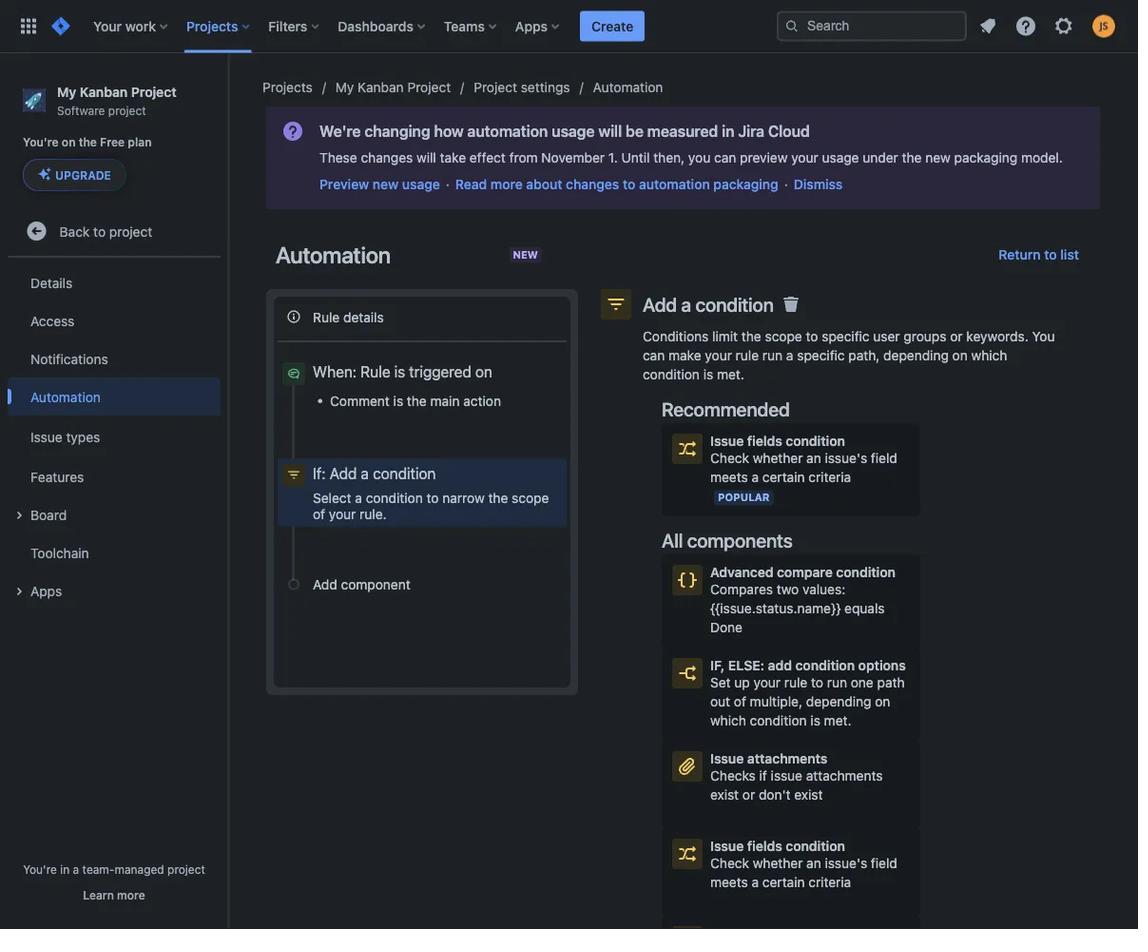 Task type: vqa. For each thing, say whether or not it's contained in the screenshot.
"groups"
yes



Task type: locate. For each thing, give the bounding box(es) containing it.
1 horizontal spatial kanban
[[358, 79, 404, 95]]

0 vertical spatial an
[[807, 450, 821, 466]]

condition up limit
[[696, 293, 774, 315]]

0 vertical spatial which
[[972, 348, 1008, 363]]

the right limit
[[742, 329, 762, 344]]

project left settings
[[474, 79, 517, 95]]

issue down recommended
[[710, 433, 744, 449]]

1 horizontal spatial more
[[491, 176, 523, 192]]

issue
[[30, 429, 62, 444], [710, 433, 744, 449], [710, 751, 744, 767], [710, 838, 744, 854]]

project right managed
[[167, 863, 205, 876]]

0 horizontal spatial my
[[57, 84, 76, 99]]

condition down make
[[643, 367, 700, 382]]

a up conditions
[[681, 293, 691, 315]]

1 horizontal spatial exist
[[794, 787, 823, 803]]

fields down the don't
[[747, 838, 783, 854]]

an inside issue fields condition check whether an issue's field meets a certain criteria
[[807, 855, 821, 871]]

1 horizontal spatial apps
[[515, 18, 548, 34]]

criteria inside issue fields condition check whether an issue's field meets a certain criteria popular
[[809, 469, 851, 485]]

0 vertical spatial rule
[[736, 348, 759, 363]]

your down limit
[[705, 348, 732, 363]]

attachments up issue
[[747, 751, 828, 767]]

packaging left model.
[[954, 150, 1018, 165]]

banner
[[0, 0, 1138, 53]]

automation link up types
[[8, 378, 221, 416]]

automation
[[593, 79, 663, 95], [276, 242, 391, 268], [30, 389, 101, 404]]

to left user at top right
[[806, 329, 818, 344]]

my up software
[[57, 84, 76, 99]]

the for plan
[[79, 135, 97, 149]]

issue's inside issue fields condition check whether an issue's field meets a certain criteria
[[825, 855, 867, 871]]

rule details
[[313, 309, 384, 325]]

can down conditions
[[643, 348, 665, 363]]

condition down if: add a condition
[[366, 490, 423, 506]]

automation inside 'link'
[[30, 389, 101, 404]]

1 vertical spatial expand image
[[8, 580, 30, 603]]

your up dismiss
[[791, 150, 819, 165]]

the inside conditions limit the scope to specific user groups or keywords. you can make your rule run a specific path, depending on which condition is met.
[[742, 329, 762, 344]]

· left dismiss
[[784, 176, 788, 192]]

set
[[710, 675, 731, 690]]

2 field from the top
[[871, 855, 898, 871]]

or
[[950, 329, 963, 344], [743, 787, 755, 803]]

2 you're from the top
[[23, 863, 57, 876]]

2 horizontal spatial usage
[[822, 150, 859, 165]]

condition inside issue fields condition check whether an issue's field meets a certain criteria popular
[[786, 433, 845, 449]]

new
[[926, 150, 951, 165], [373, 176, 399, 192]]

rule
[[736, 348, 759, 363], [784, 675, 808, 690]]

1 horizontal spatial ·
[[784, 176, 788, 192]]

issue inside issue fields condition check whether an issue's field meets a certain criteria popular
[[710, 433, 744, 449]]

you're left team-
[[23, 863, 57, 876]]

a left team-
[[73, 863, 79, 876]]

attachments
[[747, 751, 828, 767], [806, 768, 883, 784]]

which down keywords.
[[972, 348, 1008, 363]]

run
[[763, 348, 783, 363], [827, 675, 847, 690]]

issue types
[[30, 429, 100, 444]]

condition inside select a condition to narrow the scope of your rule.
[[366, 490, 423, 506]]

exist down checks in the right of the page
[[710, 787, 739, 803]]

0 horizontal spatial can
[[643, 348, 665, 363]]

condition inside issue fields condition check whether an issue's field meets a certain criteria
[[786, 838, 845, 854]]

2 whether from the top
[[753, 855, 803, 871]]

you're
[[23, 135, 59, 149], [23, 863, 57, 876]]

whether inside issue fields condition check whether an issue's field meets a certain criteria
[[753, 855, 803, 871]]

add up conditions
[[643, 293, 677, 315]]

scope right limit
[[765, 329, 802, 344]]

the left 'free'
[[79, 135, 97, 149]]

certain down the don't
[[763, 874, 805, 890]]

project for my kanban project
[[407, 79, 451, 95]]

more inside 'button'
[[117, 888, 145, 902]]

project up plan
[[131, 84, 176, 99]]

your inside if, else: add condition options set up your rule to run one path out of multiple, depending on which condition is met.
[[754, 675, 781, 690]]

the inside select a condition to narrow the scope of your rule.
[[488, 490, 508, 506]]

0 horizontal spatial automation
[[467, 122, 548, 140]]

0 vertical spatial automation
[[593, 79, 663, 95]]

1 vertical spatial in
[[60, 863, 70, 876]]

toolchain
[[30, 545, 89, 560]]

whether up popular
[[753, 450, 803, 466]]

issue types link
[[8, 416, 221, 458]]

the right under
[[902, 150, 922, 165]]

0 horizontal spatial run
[[763, 348, 783, 363]]

projects
[[186, 18, 238, 34], [262, 79, 313, 95]]

0 vertical spatial rule
[[313, 309, 340, 325]]

0 vertical spatial scope
[[765, 329, 802, 344]]

a up rule.
[[361, 464, 369, 482]]

field inside issue fields condition check whether an issue's field meets a certain criteria popular
[[871, 450, 898, 466]]

0 vertical spatial check
[[710, 450, 749, 466]]

2 an from the top
[[807, 855, 821, 871]]

teams button
[[438, 11, 504, 41]]

filters button
[[263, 11, 327, 41]]

back to project link
[[8, 212, 221, 250]]

1 horizontal spatial automation link
[[593, 76, 663, 99]]

1 fields from the top
[[747, 433, 783, 449]]

0 horizontal spatial automation link
[[8, 378, 221, 416]]

met. down one
[[824, 713, 852, 728]]

issue inside group
[[30, 429, 62, 444]]

1 vertical spatial you're
[[23, 863, 57, 876]]

keywords.
[[967, 329, 1029, 344]]

1 vertical spatial automation link
[[8, 378, 221, 416]]

1 meets from the top
[[710, 469, 748, 485]]

automation link up the be at top right
[[593, 76, 663, 99]]

the right narrow
[[488, 490, 508, 506]]

1 horizontal spatial project
[[407, 79, 451, 95]]

new right preview
[[373, 176, 399, 192]]

whether inside issue fields condition check whether an issue's field meets a certain criteria popular
[[753, 450, 803, 466]]

1 vertical spatial more
[[117, 888, 145, 902]]

settings image
[[1053, 15, 1076, 38]]

kanban up changing
[[358, 79, 404, 95]]

1 vertical spatial rule
[[784, 675, 808, 690]]

my inside my kanban project link
[[336, 79, 354, 95]]

issue for issue fields condition check whether an issue's field meets a certain criteria popular
[[710, 433, 744, 449]]

0 horizontal spatial new
[[373, 176, 399, 192]]

issue inside issue fields condition check whether an issue's field meets a certain criteria
[[710, 838, 744, 854]]

apps
[[515, 18, 548, 34], [30, 583, 62, 598]]

your inside conditions limit the scope to specific user groups or keywords. you can make your rule run a specific path, depending on which condition is met.
[[705, 348, 732, 363]]

2 vertical spatial usage
[[402, 176, 440, 192]]

1 horizontal spatial run
[[827, 675, 847, 690]]

issue fields condition check whether an issue's field meets a certain criteria popular
[[710, 433, 898, 504]]

fields inside issue fields condition check whether an issue's field meets a certain criteria
[[747, 838, 783, 854]]

from
[[509, 150, 538, 165]]

fields down recommended
[[747, 433, 783, 449]]

check inside issue fields condition check whether an issue's field meets a certain criteria popular
[[710, 450, 749, 466]]

if, else: add condition options set up your rule to run one path out of multiple, depending on which condition is met.
[[710, 658, 906, 728]]

my
[[336, 79, 354, 95], [57, 84, 76, 99]]

meets inside issue fields condition check whether an issue's field meets a certain criteria popular
[[710, 469, 748, 485]]

1 expand image from the top
[[8, 504, 30, 527]]

0 vertical spatial delete image
[[780, 293, 802, 316]]

meets inside issue fields condition check whether an issue's field meets a certain criteria
[[710, 874, 748, 890]]

1 vertical spatial apps
[[30, 583, 62, 598]]

my up we're
[[336, 79, 354, 95]]

automation up rule details on the left
[[276, 242, 391, 268]]

will
[[599, 122, 622, 140], [417, 150, 436, 165]]

expand image
[[8, 504, 30, 527], [8, 580, 30, 603]]

preview new usage button
[[320, 175, 440, 194]]

projects inside dropdown button
[[186, 18, 238, 34]]

a left path,
[[786, 348, 794, 363]]

check
[[710, 450, 749, 466], [710, 855, 749, 871]]

whether down the don't
[[753, 855, 803, 871]]

is
[[394, 363, 405, 381], [704, 367, 713, 382], [393, 393, 403, 408], [811, 713, 821, 728]]

1 whether from the top
[[753, 450, 803, 466]]

new inside we're changing how automation usage will be measured in jira cloud these changes will take effect from november 1. until then, you can preview your usage under the new packaging model.
[[926, 150, 951, 165]]

toolchain link
[[8, 534, 221, 572]]

1 certain from the top
[[763, 469, 805, 485]]

0 vertical spatial projects
[[186, 18, 238, 34]]

rule down add
[[784, 675, 808, 690]]

scope right narrow
[[512, 490, 549, 506]]

certain inside issue fields condition check whether an issue's field meets a certain criteria
[[763, 874, 805, 890]]

you're for you're in a team-managed project
[[23, 863, 57, 876]]

0 horizontal spatial project
[[131, 84, 176, 99]]

expand image inside apps button
[[8, 580, 30, 603]]

check up popular
[[710, 450, 749, 466]]

kanban up software
[[80, 84, 128, 99]]

expand image down toolchain
[[8, 580, 30, 603]]

0 vertical spatial meets
[[710, 469, 748, 485]]

met.
[[717, 367, 744, 382], [824, 713, 852, 728]]

apps button
[[8, 572, 221, 610]]

met. inside if, else: add condition options set up your rule to run one path out of multiple, depending on which condition is met.
[[824, 713, 852, 728]]

types
[[66, 429, 100, 444]]

preview new usage · read more about changes to automation packaging · dismiss
[[320, 176, 843, 192]]

issue
[[771, 768, 803, 784]]

2 fields from the top
[[747, 838, 783, 854]]

2 check from the top
[[710, 855, 749, 871]]

to inside conditions limit the scope to specific user groups or keywords. you can make your rule run a specific path, depending on which condition is met.
[[806, 329, 818, 344]]

create
[[592, 18, 634, 34]]

2 exist from the left
[[794, 787, 823, 803]]

rule left details on the top left
[[313, 309, 340, 325]]

0 vertical spatial add
[[643, 293, 677, 315]]

2 meets from the top
[[710, 874, 748, 890]]

1 vertical spatial or
[[743, 787, 755, 803]]

usage down take
[[402, 176, 440, 192]]

check inside issue fields condition check whether an issue's field meets a certain criteria
[[710, 855, 749, 871]]

on up "upgrade" button on the top left of the page
[[62, 135, 76, 149]]

projects right sidebar navigation icon
[[262, 79, 313, 95]]

1 horizontal spatial add
[[643, 293, 677, 315]]

1 vertical spatial of
[[734, 694, 746, 709]]

1 vertical spatial field
[[871, 855, 898, 871]]

2 certain from the top
[[763, 874, 805, 890]]

issue for issue types
[[30, 429, 62, 444]]

expand image down 'features' at the bottom of page
[[8, 504, 30, 527]]

in left jira
[[722, 122, 735, 140]]

1 horizontal spatial will
[[599, 122, 622, 140]]

to left one
[[811, 675, 824, 690]]

0 vertical spatial fields
[[747, 433, 783, 449]]

check down checks in the right of the page
[[710, 855, 749, 871]]

0 vertical spatial packaging
[[954, 150, 1018, 165]]

to inside select a condition to narrow the scope of your rule.
[[427, 490, 439, 506]]

0 horizontal spatial of
[[313, 506, 325, 522]]

2 vertical spatial automation
[[30, 389, 101, 404]]

1 vertical spatial certain
[[763, 874, 805, 890]]

a up popular
[[752, 469, 759, 485]]

packaging down preview
[[714, 176, 779, 192]]

certain
[[763, 469, 805, 485], [763, 874, 805, 890]]

0 vertical spatial expand image
[[8, 504, 30, 527]]

1 vertical spatial scope
[[512, 490, 549, 506]]

issue attachments checks if issue attachments exist or don't exist
[[710, 751, 883, 803]]

Search field
[[777, 11, 967, 41]]

kanban inside my kanban project software project
[[80, 84, 128, 99]]

add
[[643, 293, 677, 315], [330, 464, 357, 482]]

1 vertical spatial run
[[827, 675, 847, 690]]

{{issue.status.name}}
[[710, 601, 841, 616]]

1 horizontal spatial scope
[[765, 329, 802, 344]]

changes up preview new usage button
[[361, 150, 413, 165]]

project inside my kanban project software project
[[131, 84, 176, 99]]

delete image
[[780, 293, 802, 316], [539, 464, 562, 486]]

changes down november
[[566, 176, 619, 192]]

delete image for if: add a condition
[[539, 464, 562, 486]]

you're for you're on the free plan
[[23, 135, 59, 149]]

issue down checks in the right of the page
[[710, 838, 744, 854]]

expand image inside board button
[[8, 504, 30, 527]]

apps right the teams dropdown button
[[515, 18, 548, 34]]

certain inside issue fields condition check whether an issue's field meets a certain criteria popular
[[763, 469, 805, 485]]

will left the be at top right
[[599, 122, 622, 140]]

an for issue fields condition check whether an issue's field meets a certain criteria
[[807, 855, 821, 871]]

usage up dismiss
[[822, 150, 859, 165]]

automation down the notifications
[[30, 389, 101, 404]]

advanced compare condition compares two values: {{issue.status.name}} equals done
[[710, 564, 896, 635]]

dashboards button
[[332, 11, 433, 41]]

an inside issue fields condition check whether an issue's field meets a certain criteria popular
[[807, 450, 821, 466]]

1 horizontal spatial automation
[[639, 176, 710, 192]]

packaging
[[954, 150, 1018, 165], [714, 176, 779, 192]]

field inside issue fields condition check whether an issue's field meets a certain criteria
[[871, 855, 898, 871]]

0 horizontal spatial which
[[710, 713, 746, 728]]

1 vertical spatial criteria
[[809, 874, 851, 890]]

issue's for issue fields condition check whether an issue's field meets a certain criteria popular
[[825, 450, 867, 466]]

0 horizontal spatial ·
[[446, 176, 450, 192]]

your left rule.
[[329, 506, 356, 522]]

0 horizontal spatial kanban
[[80, 84, 128, 99]]

whether
[[753, 450, 803, 466], [753, 855, 803, 871]]

dismiss
[[794, 176, 843, 192]]

managed
[[115, 863, 164, 876]]

1 horizontal spatial of
[[734, 694, 746, 709]]

1 issue's from the top
[[825, 450, 867, 466]]

2 expand image from the top
[[8, 580, 30, 603]]

0 vertical spatial or
[[950, 329, 963, 344]]

meets
[[710, 469, 748, 485], [710, 874, 748, 890]]

0 vertical spatial apps
[[515, 18, 548, 34]]

scope inside select a condition to narrow the scope of your rule.
[[512, 490, 549, 506]]

0 horizontal spatial add
[[330, 464, 357, 482]]

to inside button
[[1044, 247, 1057, 262]]

of down up
[[734, 694, 746, 709]]

a inside select a condition to narrow the scope of your rule.
[[355, 490, 362, 506]]

fields inside issue fields condition check whether an issue's field meets a certain criteria popular
[[747, 433, 783, 449]]

back to project
[[60, 223, 152, 239]]

project up how
[[407, 79, 451, 95]]

specific left path,
[[797, 348, 845, 363]]

1 horizontal spatial my
[[336, 79, 354, 95]]

checks
[[710, 768, 756, 784]]

if:
[[313, 464, 326, 482]]

which down out
[[710, 713, 746, 728]]

usage up november
[[552, 122, 595, 140]]

condition down conditions limit the scope to specific user groups or keywords. you can make your rule run a specific path, depending on which condition is met.
[[786, 433, 845, 449]]

1 horizontal spatial changes
[[566, 176, 619, 192]]

1 vertical spatial specific
[[797, 348, 845, 363]]

issue left types
[[30, 429, 62, 444]]

projects for projects link
[[262, 79, 313, 95]]

issue's inside issue fields condition check whether an issue's field meets a certain criteria popular
[[825, 450, 867, 466]]

criteria inside issue fields condition check whether an issue's field meets a certain criteria
[[809, 874, 851, 890]]

certain up popular
[[763, 469, 805, 485]]

whether for issue fields condition check whether an issue's field meets a certain criteria
[[753, 855, 803, 871]]

0 horizontal spatial apps
[[30, 583, 62, 598]]

more down managed
[[117, 888, 145, 902]]

projects up sidebar navigation icon
[[186, 18, 238, 34]]

in left team-
[[60, 863, 70, 876]]

2 horizontal spatial automation
[[593, 79, 663, 95]]

automation for notifications
[[30, 389, 101, 404]]

add right if:
[[330, 464, 357, 482]]

group
[[8, 258, 221, 615]]

specific up path,
[[822, 329, 870, 344]]

expand image for board
[[8, 504, 30, 527]]

or inside conditions limit the scope to specific user groups or keywords. you can make your rule run a specific path, depending on which condition is met.
[[950, 329, 963, 344]]

depending inside conditions limit the scope to specific user groups or keywords. you can make your rule run a specific path, depending on which condition is met.
[[884, 348, 949, 363]]

check for issue fields condition check whether an issue's field meets a certain criteria
[[710, 855, 749, 871]]

on inside if, else: add condition options set up your rule to run one path out of multiple, depending on which condition is met.
[[875, 694, 891, 709]]

or inside issue attachments checks if issue attachments exist or don't exist
[[743, 787, 755, 803]]

2 criteria from the top
[[809, 874, 851, 890]]

jira software image
[[49, 15, 72, 38]]

the left main
[[407, 393, 427, 408]]

0 horizontal spatial or
[[743, 787, 755, 803]]

exist down issue
[[794, 787, 823, 803]]

run up recommended
[[763, 348, 783, 363]]

0 horizontal spatial exist
[[710, 787, 739, 803]]

0 horizontal spatial in
[[60, 863, 70, 876]]

1 vertical spatial delete image
[[539, 464, 562, 486]]

0 horizontal spatial usage
[[402, 176, 440, 192]]

1 you're from the top
[[23, 135, 59, 149]]

0 vertical spatial field
[[871, 450, 898, 466]]

1 vertical spatial add
[[330, 464, 357, 482]]

of
[[313, 506, 325, 522], [734, 694, 746, 709]]

a right select
[[355, 490, 362, 506]]

exist
[[710, 787, 739, 803], [794, 787, 823, 803]]

automation up from at the left of page
[[467, 122, 548, 140]]

1 vertical spatial attachments
[[806, 768, 883, 784]]

to left narrow
[[427, 490, 439, 506]]

1 vertical spatial an
[[807, 855, 821, 871]]

1 an from the top
[[807, 450, 821, 466]]

issue up checks in the right of the page
[[710, 751, 744, 767]]

issue's
[[825, 450, 867, 466], [825, 855, 867, 871]]

field for issue fields condition check whether an issue's field meets a certain criteria
[[871, 855, 898, 871]]

2 vertical spatial project
[[167, 863, 205, 876]]

0 vertical spatial new
[[926, 150, 951, 165]]

0 horizontal spatial will
[[417, 150, 436, 165]]

1 horizontal spatial in
[[722, 122, 735, 140]]

scope inside conditions limit the scope to specific user groups or keywords. you can make your rule run a specific path, depending on which condition is met.
[[765, 329, 802, 344]]

1 field from the top
[[871, 450, 898, 466]]

0 vertical spatial changes
[[361, 150, 413, 165]]

issue for issue fields condition check whether an issue's field meets a certain criteria
[[710, 838, 744, 854]]

banner containing your work
[[0, 0, 1138, 53]]

1 vertical spatial which
[[710, 713, 746, 728]]

0 vertical spatial met.
[[717, 367, 744, 382]]

more down from at the left of page
[[491, 176, 523, 192]]

under
[[863, 150, 899, 165]]

0 horizontal spatial more
[[117, 888, 145, 902]]

your inside we're changing how automation usage will be measured in jira cloud these changes will take effect from november 1. until then, you can preview your usage under the new packaging model.
[[791, 150, 819, 165]]

to right back
[[93, 223, 106, 239]]

expand image for apps
[[8, 580, 30, 603]]

usage
[[552, 122, 595, 140], [822, 150, 859, 165], [402, 176, 440, 192]]

apps inside apps button
[[30, 583, 62, 598]]

my for my kanban project software project
[[57, 84, 76, 99]]

0 vertical spatial of
[[313, 506, 325, 522]]

a down the don't
[[752, 874, 759, 890]]

on down path
[[875, 694, 891, 709]]

about
[[526, 176, 563, 192]]

project up plan
[[108, 103, 146, 117]]

2 issue's from the top
[[825, 855, 867, 871]]

0 horizontal spatial rule
[[736, 348, 759, 363]]

will left take
[[417, 150, 436, 165]]

whether for issue fields condition check whether an issue's field meets a certain criteria popular
[[753, 450, 803, 466]]

rule inside button
[[313, 309, 340, 325]]

jira
[[738, 122, 765, 140]]

0 horizontal spatial met.
[[717, 367, 744, 382]]

my inside my kanban project software project
[[57, 84, 76, 99]]

0 horizontal spatial automation
[[30, 389, 101, 404]]

my kanban project software project
[[57, 84, 176, 117]]

values:
[[803, 582, 846, 597]]

automation link
[[593, 76, 663, 99], [8, 378, 221, 416]]

automation up the be at top right
[[593, 79, 663, 95]]

field for issue fields condition check whether an issue's field meets a certain criteria popular
[[871, 450, 898, 466]]

· left read
[[446, 176, 450, 192]]

your up "multiple,"
[[754, 675, 781, 690]]

1 vertical spatial projects
[[262, 79, 313, 95]]

0 vertical spatial you're
[[23, 135, 59, 149]]

1 vertical spatial met.
[[824, 713, 852, 728]]

1 horizontal spatial new
[[926, 150, 951, 165]]

1 vertical spatial check
[[710, 855, 749, 871]]

attachments right issue
[[806, 768, 883, 784]]

notifications
[[30, 351, 108, 366]]

a
[[681, 293, 691, 315], [786, 348, 794, 363], [361, 464, 369, 482], [752, 469, 759, 485], [355, 490, 362, 506], [73, 863, 79, 876], [752, 874, 759, 890]]

board button
[[8, 496, 221, 534]]

kanban inside my kanban project link
[[358, 79, 404, 95]]

dismiss button
[[794, 175, 843, 194]]

1 check from the top
[[710, 450, 749, 466]]

else:
[[728, 658, 765, 673]]

to inside if, else: add condition options set up your rule to run one path out of multiple, depending on which condition is met.
[[811, 675, 824, 690]]

0 vertical spatial automation
[[467, 122, 548, 140]]

·
[[446, 176, 450, 192], [784, 176, 788, 192]]

rule inside if, else: add condition options set up your rule to run one path out of multiple, depending on which condition is met.
[[784, 675, 808, 690]]

plan
[[128, 135, 152, 149]]

1 horizontal spatial usage
[[552, 122, 595, 140]]

1 criteria from the top
[[809, 469, 851, 485]]

issue inside issue attachments checks if issue attachments exist or don't exist
[[710, 751, 744, 767]]

1 horizontal spatial which
[[972, 348, 1008, 363]]

1 exist from the left
[[710, 787, 739, 803]]

is up recommended
[[704, 367, 713, 382]]



Task type: describe. For each thing, give the bounding box(es) containing it.
preview
[[320, 176, 369, 192]]

run inside if, else: add condition options set up your rule to run one path out of multiple, depending on which condition is met.
[[827, 675, 847, 690]]

help image
[[1015, 15, 1038, 38]]

create button
[[580, 11, 645, 41]]

of inside select a condition to narrow the scope of your rule.
[[313, 506, 325, 522]]

kanban for my kanban project
[[358, 79, 404, 95]]

when:
[[313, 363, 357, 381]]

delete image for add a condition
[[780, 293, 802, 316]]

automation for project settings
[[593, 79, 663, 95]]

group containing details
[[8, 258, 221, 615]]

learn more button
[[83, 887, 145, 903]]

if: add a condition
[[313, 464, 436, 482]]

upgrade button
[[24, 160, 125, 190]]

meets for issue fields condition check whether an issue's field meets a certain criteria
[[710, 874, 748, 890]]

a inside issue fields condition check whether an issue's field meets a certain criteria
[[752, 874, 759, 890]]

back
[[60, 223, 90, 239]]

changes inside we're changing how automation usage will be measured in jira cloud these changes will take effect from november 1. until then, you can preview your usage under the new packaging model.
[[361, 150, 413, 165]]

until
[[622, 150, 650, 165]]

1 vertical spatial project
[[109, 223, 152, 239]]

free
[[100, 135, 125, 149]]

board
[[30, 507, 67, 522]]

0 vertical spatial will
[[599, 122, 622, 140]]

recommended
[[662, 398, 790, 420]]

if,
[[710, 658, 725, 673]]

return
[[999, 247, 1041, 262]]

cloud
[[768, 122, 810, 140]]

your
[[93, 18, 122, 34]]

the for to
[[742, 329, 762, 344]]

return to list button
[[988, 240, 1091, 270]]

return to list
[[999, 247, 1079, 262]]

all
[[662, 529, 683, 551]]

criteria for issue fields condition check whether an issue's field meets a certain criteria
[[809, 874, 851, 890]]

project settings
[[474, 79, 570, 95]]

certain for issue fields condition check whether an issue's field meets a certain criteria
[[763, 874, 805, 890]]

access
[[30, 313, 74, 328]]

fields for issue fields condition check whether an issue's field meets a certain criteria
[[747, 838, 783, 854]]

project inside my kanban project software project
[[108, 103, 146, 117]]

learn
[[83, 888, 114, 902]]

1 vertical spatial automation
[[639, 176, 710, 192]]

rule inside conditions limit the scope to specific user groups or keywords. you can make your rule run a specific path, depending on which condition is met.
[[736, 348, 759, 363]]

rule details button
[[278, 301, 567, 333]]

select a condition to narrow the scope of your rule.
[[313, 490, 549, 522]]

1 vertical spatial will
[[417, 150, 436, 165]]

2 horizontal spatial project
[[474, 79, 517, 95]]

groups
[[904, 329, 947, 344]]

model.
[[1021, 150, 1063, 165]]

on inside conditions limit the scope to specific user groups or keywords. you can make your rule run a specific path, depending on which condition is met.
[[953, 348, 968, 363]]

the for action
[[407, 393, 427, 408]]

if: add a condition image
[[605, 293, 628, 316]]

details
[[343, 309, 384, 325]]

1 horizontal spatial rule
[[361, 363, 390, 381]]

apps button
[[510, 11, 567, 41]]

add
[[768, 658, 792, 673]]

1 vertical spatial packaging
[[714, 176, 779, 192]]

learn more
[[83, 888, 145, 902]]

multiple,
[[750, 694, 803, 709]]

an for issue fields condition check whether an issue's field meets a certain criteria popular
[[807, 450, 821, 466]]

issue for issue attachments checks if issue attachments exist or don't exist
[[710, 751, 744, 767]]

settings
[[521, 79, 570, 95]]

conditions
[[643, 329, 709, 344]]

out
[[710, 694, 730, 709]]

2 · from the left
[[784, 176, 788, 192]]

to down until
[[623, 176, 636, 192]]

user
[[873, 329, 900, 344]]

projects button
[[181, 11, 257, 41]]

1 vertical spatial usage
[[822, 150, 859, 165]]

take
[[440, 150, 466, 165]]

my kanban project
[[336, 79, 451, 95]]

your profile and settings image
[[1093, 15, 1116, 38]]

how
[[434, 122, 464, 140]]

in inside we're changing how automation usage will be measured in jira cloud these changes will take effect from november 1. until then, you can preview your usage under the new packaging model.
[[722, 122, 735, 140]]

is up comment is the main action
[[394, 363, 405, 381]]

software
[[57, 103, 105, 117]]

read more about changes to automation packaging button
[[455, 175, 779, 194]]

rule.
[[360, 506, 387, 522]]

limit
[[712, 329, 738, 344]]

project settings link
[[474, 76, 570, 99]]

november
[[542, 150, 605, 165]]

details link
[[8, 264, 221, 302]]

compares
[[710, 582, 773, 597]]

changing
[[365, 122, 430, 140]]

condition down "multiple,"
[[750, 713, 807, 728]]

your work button
[[87, 11, 175, 41]]

my for my kanban project
[[336, 79, 354, 95]]

automation link for project settings
[[593, 76, 663, 99]]

details
[[30, 275, 73, 290]]

appswitcher icon image
[[17, 15, 40, 38]]

0 vertical spatial specific
[[822, 329, 870, 344]]

depending inside if, else: add condition options set up your rule to run one path out of multiple, depending on which condition is met.
[[806, 694, 872, 709]]

of inside if, else: add condition options set up your rule to run one path out of multiple, depending on which condition is met.
[[734, 694, 746, 709]]

be
[[626, 122, 644, 140]]

two
[[777, 582, 799, 597]]

fields for issue fields condition check whether an issue's field meets a certain criteria popular
[[747, 433, 783, 449]]

popular
[[718, 491, 770, 504]]

up
[[734, 675, 750, 690]]

then,
[[654, 150, 685, 165]]

packaging inside we're changing how automation usage will be measured in jira cloud these changes will take effect from november 1. until then, you can preview your usage under the new packaging model.
[[954, 150, 1018, 165]]

can inside conditions limit the scope to specific user groups or keywords. you can make your rule run a specific path, depending on which condition is met.
[[643, 348, 665, 363]]

work
[[125, 18, 156, 34]]

apps inside apps dropdown button
[[515, 18, 548, 34]]

which inside conditions limit the scope to specific user groups or keywords. you can make your rule run a specific path, depending on which condition is met.
[[972, 348, 1008, 363]]

make
[[669, 348, 701, 363]]

1 · from the left
[[446, 176, 450, 192]]

notifications link
[[8, 340, 221, 378]]

condition inside conditions limit the scope to specific user groups or keywords. you can make your rule run a specific path, depending on which condition is met.
[[643, 367, 700, 382]]

kanban for my kanban project software project
[[80, 84, 128, 99]]

main
[[430, 393, 460, 408]]

team-
[[82, 863, 115, 876]]

effect
[[470, 150, 506, 165]]

narrow
[[442, 490, 485, 506]]

comment is the main action
[[330, 393, 501, 408]]

these
[[320, 150, 357, 165]]

teams
[[444, 18, 485, 34]]

run inside conditions limit the scope to specific user groups or keywords. you can make your rule run a specific path, depending on which condition is met.
[[763, 348, 783, 363]]

conditions limit the scope to specific user groups or keywords. you can make your rule run a specific path, depending on which condition is met.
[[643, 329, 1055, 382]]

jira software image
[[49, 15, 72, 38]]

condition up select a condition to narrow the scope of your rule.
[[373, 464, 436, 482]]

a inside conditions limit the scope to specific user groups or keywords. you can make your rule run a specific path, depending on which condition is met.
[[786, 348, 794, 363]]

search image
[[785, 19, 800, 34]]

is inside if, else: add condition options set up your rule to run one path out of multiple, depending on which condition is met.
[[811, 713, 821, 728]]

new
[[513, 248, 538, 261]]

is inside conditions limit the scope to specific user groups or keywords. you can make your rule run a specific path, depending on which condition is met.
[[704, 367, 713, 382]]

meets for issue fields condition check whether an issue's field meets a certain criteria popular
[[710, 469, 748, 485]]

notifications image
[[977, 15, 1000, 38]]

select
[[313, 490, 352, 506]]

dashboards
[[338, 18, 414, 34]]

0 vertical spatial more
[[491, 176, 523, 192]]

upgrade
[[55, 169, 111, 182]]

add a condition
[[643, 293, 774, 315]]

if
[[759, 768, 767, 784]]

project for my kanban project software project
[[131, 84, 176, 99]]

is down 'when: rule is triggered on'
[[393, 393, 403, 408]]

on up the action
[[475, 363, 493, 381]]

certain for issue fields condition check whether an issue's field meets a certain criteria popular
[[763, 469, 805, 485]]

met. inside conditions limit the scope to specific user groups or keywords. you can make your rule run a specific path, depending on which condition is met.
[[717, 367, 744, 382]]

1 vertical spatial changes
[[566, 176, 619, 192]]

your inside select a condition to narrow the scope of your rule.
[[329, 506, 356, 522]]

automation inside we're changing how automation usage will be measured in jira cloud these changes will take effect from november 1. until then, you can preview your usage under the new packaging model.
[[467, 122, 548, 140]]

triggered
[[409, 363, 472, 381]]

1.
[[608, 150, 618, 165]]

options
[[858, 658, 906, 673]]

issue's for issue fields condition check whether an issue's field meets a certain criteria
[[825, 855, 867, 871]]

read
[[455, 176, 487, 192]]

you're on the free plan
[[23, 135, 152, 149]]

the inside we're changing how automation usage will be measured in jira cloud these changes will take effect from november 1. until then, you can preview your usage under the new packaging model.
[[902, 150, 922, 165]]

condition up one
[[796, 658, 855, 673]]

condition inside advanced compare condition compares two values: {{issue.status.name}} equals done
[[836, 564, 896, 580]]

check for issue fields condition check whether an issue's field meets a certain criteria popular
[[710, 450, 749, 466]]

0 vertical spatial attachments
[[747, 751, 828, 767]]

equals
[[845, 601, 885, 616]]

list
[[1061, 247, 1079, 262]]

path,
[[849, 348, 880, 363]]

which inside if, else: add condition options set up your rule to run one path out of multiple, depending on which condition is met.
[[710, 713, 746, 728]]

sidebar navigation image
[[207, 76, 249, 114]]

projects for the projects dropdown button
[[186, 18, 238, 34]]

criteria for issue fields condition check whether an issue's field meets a certain criteria popular
[[809, 469, 851, 485]]

can inside we're changing how automation usage will be measured in jira cloud these changes will take effect from november 1. until then, you can preview your usage under the new packaging model.
[[714, 150, 736, 165]]

a inside issue fields condition check whether an issue's field meets a certain criteria popular
[[752, 469, 759, 485]]

primary element
[[11, 0, 777, 53]]

we're changing how automation usage will be measured in jira cloud these changes will take effect from november 1. until then, you can preview your usage under the new packaging model.
[[320, 122, 1063, 165]]

all components
[[662, 529, 793, 551]]

path
[[877, 675, 905, 690]]

1 horizontal spatial automation
[[276, 242, 391, 268]]

projects link
[[262, 76, 313, 99]]

automation link for notifications
[[8, 378, 221, 416]]



